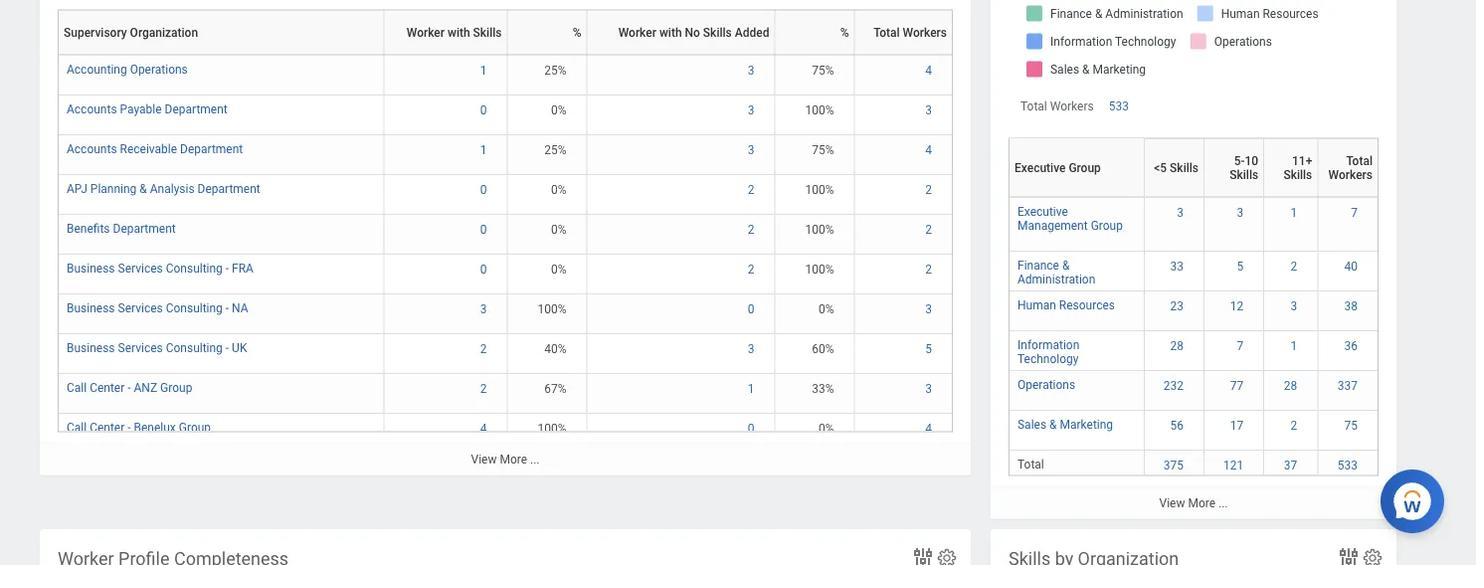 Task type: vqa. For each thing, say whether or not it's contained in the screenshot.
... inside the worker skills snapshot element
yes



Task type: describe. For each thing, give the bounding box(es) containing it.
100% button for business services consulting - fra
[[805, 261, 837, 277]]

533 for 533 button to the left
[[1109, 99, 1129, 113]]

1 button for 28
[[1291, 338, 1301, 354]]

benefits department link
[[67, 217, 176, 235]]

administration
[[1018, 272, 1096, 286]]

37 button
[[1284, 457, 1301, 473]]

0% for benefits department
[[551, 222, 567, 236]]

view more ... link for worker skills band element
[[991, 486, 1397, 519]]

with for skills
[[448, 25, 470, 39]]

& for sales
[[1050, 417, 1057, 431]]

added
[[735, 25, 770, 39]]

77 button
[[1231, 378, 1247, 394]]

consulting for uk
[[166, 341, 223, 355]]

call center - anz group
[[67, 380, 192, 394]]

sales
[[1018, 417, 1047, 431]]

human resources
[[1018, 298, 1115, 312]]

75% button for accounts receivable department
[[812, 142, 837, 158]]

67%
[[545, 381, 567, 395]]

business services consulting - na link
[[67, 297, 248, 315]]

technology
[[1018, 352, 1079, 366]]

40 button
[[1345, 258, 1361, 274]]

operations inside worker skills snapshot element
[[130, 62, 188, 76]]

supervisory
[[64, 25, 127, 39]]

sales & marketing link
[[1018, 413, 1114, 431]]

7 for the right '7' button
[[1352, 205, 1358, 219]]

232 button
[[1164, 378, 1187, 394]]

36
[[1345, 339, 1358, 353]]

60% button
[[812, 341, 837, 357]]

17 button
[[1231, 417, 1247, 433]]

1 button for 2
[[748, 380, 758, 396]]

total inside worker skills snapshot element
[[874, 25, 900, 39]]

call for call center - anz group
[[67, 380, 87, 394]]

2 % from the left
[[841, 25, 849, 39]]

view more ... for view more ... link corresponding to worker skills snapshot element
[[471, 452, 540, 466]]

11+ skills button
[[1270, 138, 1326, 197]]

40% button
[[545, 341, 570, 357]]

services for business services consulting - fra
[[118, 261, 163, 275]]

533 for the bottommost 533 button
[[1338, 458, 1358, 472]]

human resources link
[[1018, 294, 1115, 312]]

call center - benelux group
[[67, 420, 211, 434]]

0% button for business services consulting - fra
[[551, 261, 570, 277]]

information technology
[[1018, 338, 1080, 366]]

33
[[1171, 259, 1184, 273]]

0 for benefits department
[[480, 222, 487, 236]]

more for worker skills snapshot element
[[500, 452, 527, 466]]

center for benelux
[[90, 420, 125, 434]]

0 horizontal spatial 28 button
[[1171, 338, 1187, 354]]

workers inside worker skills snapshot element
[[903, 25, 947, 39]]

configure and view chart data image
[[911, 545, 935, 565]]

worker for worker with no skills added
[[619, 25, 657, 39]]

23 button
[[1171, 298, 1187, 314]]

0 horizontal spatial 7 button
[[1237, 338, 1247, 354]]

with for no
[[660, 25, 682, 39]]

management
[[1018, 218, 1088, 232]]

executive group
[[1015, 161, 1101, 175]]

accounts receivable department
[[67, 142, 243, 156]]

view for view more ... link related to worker skills band element
[[1160, 496, 1186, 510]]

0% button for apj planning & analysis department
[[551, 181, 570, 197]]

0 for accounts payable department
[[480, 103, 487, 117]]

25% for accounts receivable department
[[545, 143, 567, 157]]

payable
[[120, 102, 162, 116]]

group inside executive management group
[[1091, 218, 1123, 232]]

56
[[1171, 418, 1184, 432]]

analysis
[[150, 181, 195, 195]]

2 % button from the left
[[781, 9, 862, 54]]

1 % button from the left
[[513, 9, 595, 54]]

0% button for benefits department
[[551, 221, 570, 237]]

worker skills snapshot element
[[40, 0, 971, 475]]

business for business services consulting - na
[[67, 301, 115, 315]]

- for fra
[[226, 261, 229, 275]]

worker skills band element
[[991, 0, 1397, 519]]

no
[[685, 25, 700, 39]]

information technology link
[[1018, 334, 1080, 366]]

10
[[1245, 154, 1259, 168]]

37
[[1284, 458, 1298, 472]]

121
[[1224, 458, 1244, 472]]

services for business services consulting - na
[[118, 301, 163, 315]]

1 horizontal spatial 7 button
[[1352, 204, 1361, 220]]

11+
[[1293, 154, 1313, 168]]

100% button for benefits department
[[805, 221, 837, 237]]

call for call center - benelux group
[[67, 420, 87, 434]]

... for view more ... link corresponding to worker skills snapshot element
[[530, 452, 540, 466]]

view more ... link for worker skills snapshot element
[[40, 442, 971, 475]]

accounting operations
[[67, 62, 188, 76]]

56 button
[[1171, 417, 1187, 433]]

0% for apj planning & analysis department
[[551, 182, 567, 196]]

40%
[[545, 342, 567, 356]]

supervisory organization
[[64, 25, 198, 39]]

accounting
[[67, 62, 127, 76]]

4 button for call center - benelux group
[[926, 420, 935, 436]]

- left benelux
[[128, 420, 131, 434]]

resources
[[1060, 298, 1115, 312]]

<5 skills
[[1154, 161, 1199, 175]]

information
[[1018, 338, 1080, 352]]

operations link
[[1018, 374, 1076, 392]]

5-10 skills
[[1230, 154, 1259, 182]]

1 vertical spatial total workers
[[1021, 99, 1094, 113]]

worker with no skills added button
[[593, 9, 783, 54]]

configure worker profile completeness image
[[936, 547, 958, 565]]

accounts for accounts payable department
[[67, 102, 117, 116]]

business for business services consulting - fra
[[67, 261, 115, 275]]

more for worker skills band element
[[1188, 496, 1216, 510]]

business services consulting - fra link
[[67, 257, 254, 275]]

fra
[[232, 261, 254, 275]]

receivable
[[120, 142, 177, 156]]

accounts payable department link
[[67, 98, 228, 116]]

group inside button
[[1069, 161, 1101, 175]]

337
[[1338, 379, 1358, 393]]

department up analysis
[[180, 142, 243, 156]]

worker with no skills added
[[619, 25, 770, 39]]

department inside 'link'
[[198, 181, 260, 195]]

anz
[[134, 380, 157, 394]]

38
[[1345, 299, 1358, 313]]

38 button
[[1345, 298, 1361, 314]]

60%
[[812, 342, 834, 356]]

100% for accounts payable department
[[805, 103, 834, 117]]

4 for accounts receivable department
[[926, 143, 932, 157]]

0 button for accounts payable department
[[480, 102, 490, 118]]

finance & administration link
[[1018, 254, 1096, 286]]

0 for apj planning & analysis department
[[480, 182, 487, 196]]

121 button
[[1224, 457, 1247, 473]]

0 button for apj planning & analysis department
[[480, 181, 490, 197]]

<5 skills button
[[1150, 138, 1212, 197]]

apj
[[67, 181, 87, 195]]

total element
[[1018, 453, 1045, 471]]

benelux
[[134, 420, 176, 434]]

1 button for 3
[[1291, 204, 1301, 220]]

23
[[1171, 299, 1184, 313]]

uk
[[232, 341, 247, 355]]

5 for the rightmost 5 button
[[1237, 259, 1244, 273]]

finance & administration
[[1018, 258, 1096, 286]]

100% for benefits department
[[805, 222, 834, 236]]

12
[[1231, 299, 1244, 313]]

sales & marketing
[[1018, 417, 1114, 431]]

business services consulting - uk
[[67, 341, 247, 355]]

1 vertical spatial 28 button
[[1284, 378, 1301, 394]]

na
[[232, 301, 248, 315]]

11+ skills
[[1284, 154, 1313, 182]]

center for anz
[[90, 380, 125, 394]]

17
[[1231, 418, 1244, 432]]

business for business services consulting - uk
[[67, 341, 115, 355]]

100% for business services consulting - fra
[[805, 262, 834, 276]]

75% for accounts receivable department
[[812, 143, 834, 157]]



Task type: locate. For each thing, give the bounding box(es) containing it.
% button right added
[[781, 9, 862, 54]]

configure skills by organization image
[[1362, 547, 1384, 565]]

0 vertical spatial &
[[140, 181, 147, 195]]

business up business services consulting - uk 'link'
[[67, 301, 115, 315]]

view more ... link
[[40, 442, 971, 475], [991, 486, 1397, 519]]

1 consulting from the top
[[166, 261, 223, 275]]

2 worker from the left
[[619, 25, 657, 39]]

0 horizontal spatial view more ... link
[[40, 442, 971, 475]]

more inside worker skills band element
[[1188, 496, 1216, 510]]

533 button up executive group button on the right of page
[[1109, 98, 1132, 114]]

view inside worker skills band element
[[1160, 496, 1186, 510]]

1
[[480, 63, 487, 77], [480, 143, 487, 157], [1291, 205, 1298, 219], [1291, 339, 1298, 353], [748, 381, 755, 395]]

1 button
[[480, 62, 490, 78], [480, 142, 490, 158], [1291, 204, 1301, 220], [1291, 338, 1301, 354], [748, 380, 758, 396]]

accounting operations link
[[67, 58, 188, 76]]

1 horizontal spatial view more ...
[[1160, 496, 1228, 510]]

human
[[1018, 298, 1057, 312]]

0% for business services consulting - fra
[[551, 262, 567, 276]]

executive inside executive management group
[[1018, 204, 1069, 218]]

67% button
[[545, 380, 570, 396]]

2 vertical spatial &
[[1050, 417, 1057, 431]]

28 for 28 button to the left
[[1171, 339, 1184, 353]]

operations down "organization"
[[130, 62, 188, 76]]

4
[[926, 63, 932, 77], [926, 143, 932, 157], [480, 421, 487, 435], [926, 421, 932, 435]]

0 vertical spatial ...
[[530, 452, 540, 466]]

2 75% button from the top
[[812, 142, 837, 158]]

1 horizontal spatial total workers button
[[1324, 154, 1373, 182]]

5-10 skills button
[[1210, 138, 1272, 197]]

...
[[530, 452, 540, 466], [1219, 496, 1228, 510]]

33%
[[812, 381, 834, 395]]

view more ... inside worker skills snapshot element
[[471, 452, 540, 466]]

5
[[1237, 259, 1244, 273], [926, 342, 932, 356]]

0 vertical spatial operations
[[130, 62, 188, 76]]

0 vertical spatial 28 button
[[1171, 338, 1187, 354]]

1 vertical spatial accounts
[[67, 142, 117, 156]]

view more ... link down 67%
[[40, 442, 971, 475]]

533 up executive group button on the right of page
[[1109, 99, 1129, 113]]

supervisory organization button
[[64, 9, 392, 54]]

1 75% button from the top
[[812, 62, 837, 78]]

0 vertical spatial 533 button
[[1109, 98, 1132, 114]]

2 vertical spatial business
[[67, 341, 115, 355]]

0 vertical spatial view
[[471, 452, 497, 466]]

1 vertical spatial view
[[1160, 496, 1186, 510]]

executive up executive management group link
[[1015, 161, 1066, 175]]

1 horizontal spatial 5
[[1237, 259, 1244, 273]]

services
[[118, 261, 163, 275], [118, 301, 163, 315], [118, 341, 163, 355]]

business inside business services consulting - fra link
[[67, 261, 115, 275]]

533 down 75
[[1338, 458, 1358, 472]]

0 vertical spatial 7
[[1352, 205, 1358, 219]]

33% button
[[812, 380, 837, 396]]

0 vertical spatial more
[[500, 452, 527, 466]]

1 horizontal spatial 5 button
[[1237, 258, 1247, 274]]

4 for call center - benelux group
[[926, 421, 932, 435]]

4 for accounting operations
[[926, 63, 932, 77]]

2 75% from the top
[[812, 143, 834, 157]]

0 horizontal spatial 7
[[1237, 339, 1244, 353]]

1 services from the top
[[118, 261, 163, 275]]

1 vertical spatial &
[[1063, 258, 1070, 272]]

total workers inside worker skills snapshot element
[[874, 25, 947, 39]]

75%
[[812, 63, 834, 77], [812, 143, 834, 157]]

1 vertical spatial 5 button
[[926, 341, 935, 357]]

0 vertical spatial total workers button
[[860, 25, 947, 39]]

& right the finance
[[1063, 258, 1070, 272]]

- for uk
[[226, 341, 229, 355]]

0 button for benefits department
[[480, 221, 490, 237]]

1 horizontal spatial view
[[1160, 496, 1186, 510]]

consulting for na
[[166, 301, 223, 315]]

0 horizontal spatial total workers
[[874, 25, 947, 39]]

0 horizontal spatial operations
[[130, 62, 188, 76]]

workers
[[903, 25, 947, 39], [1051, 99, 1094, 113], [1329, 168, 1373, 182]]

3 consulting from the top
[[166, 341, 223, 355]]

1 vertical spatial 25%
[[545, 143, 567, 157]]

- left na
[[226, 301, 229, 315]]

1 horizontal spatial total workers
[[1021, 99, 1094, 113]]

375 button
[[1164, 457, 1187, 473]]

1 vertical spatial view more ... link
[[991, 486, 1397, 519]]

1 horizontal spatial 533
[[1338, 458, 1358, 472]]

0 horizontal spatial with
[[448, 25, 470, 39]]

1 for 3
[[1291, 205, 1298, 219]]

0% button for accounts payable department
[[551, 102, 570, 118]]

1 vertical spatial executive
[[1018, 204, 1069, 218]]

1 with from the left
[[448, 25, 470, 39]]

& inside sales & marketing link
[[1050, 417, 1057, 431]]

7 button up '77' button
[[1237, 338, 1247, 354]]

1 vertical spatial 75% button
[[812, 142, 837, 158]]

1 center from the top
[[90, 380, 125, 394]]

2 vertical spatial workers
[[1329, 168, 1373, 182]]

2 horizontal spatial total workers
[[1329, 154, 1373, 182]]

0 horizontal spatial more
[[500, 452, 527, 466]]

0 vertical spatial 25%
[[545, 63, 567, 77]]

0 vertical spatial 28
[[1171, 339, 1184, 353]]

more
[[500, 452, 527, 466], [1188, 496, 1216, 510]]

0 vertical spatial 5 button
[[1237, 258, 1247, 274]]

consulting left na
[[166, 301, 223, 315]]

accounts
[[67, 102, 117, 116], [67, 142, 117, 156]]

accounts for accounts receivable department
[[67, 142, 117, 156]]

apj planning & analysis department
[[67, 181, 260, 195]]

skills
[[473, 25, 502, 39], [703, 25, 732, 39], [1170, 161, 1199, 175], [1230, 168, 1259, 182], [1284, 168, 1313, 182]]

75% for accounting operations
[[812, 63, 834, 77]]

533 button
[[1109, 98, 1132, 114], [1338, 457, 1361, 473]]

1 horizontal spatial ...
[[1219, 496, 1228, 510]]

0 horizontal spatial %
[[573, 25, 582, 39]]

call down call center - anz group
[[67, 420, 87, 434]]

1 vertical spatial more
[[1188, 496, 1216, 510]]

0 horizontal spatial 533 button
[[1109, 98, 1132, 114]]

with inside button
[[660, 25, 682, 39]]

call left anz
[[67, 380, 87, 394]]

planning
[[90, 181, 137, 195]]

2 button
[[748, 181, 758, 197], [926, 181, 935, 197], [748, 221, 758, 237], [926, 221, 935, 237], [1291, 258, 1301, 274], [748, 261, 758, 277], [926, 261, 935, 277], [480, 341, 490, 357], [480, 380, 490, 396], [1291, 417, 1301, 433]]

accounts receivable department link
[[67, 138, 243, 156]]

7 button up the 40 button
[[1352, 204, 1361, 220]]

75% button
[[812, 62, 837, 78], [812, 142, 837, 158]]

group right benelux
[[179, 420, 211, 434]]

view inside worker skills snapshot element
[[471, 452, 497, 466]]

1 vertical spatial total workers button
[[1324, 154, 1373, 182]]

... inside worker skills snapshot element
[[530, 452, 540, 466]]

4 button
[[926, 62, 935, 78], [926, 142, 935, 158], [480, 420, 490, 436], [926, 420, 935, 436]]

business inside business services consulting - uk 'link'
[[67, 341, 115, 355]]

1 horizontal spatial view more ... link
[[991, 486, 1397, 519]]

& left analysis
[[140, 181, 147, 195]]

0 vertical spatial consulting
[[166, 261, 223, 275]]

... inside worker skills band element
[[1219, 496, 1228, 510]]

40
[[1345, 259, 1358, 273]]

group right anz
[[160, 380, 192, 394]]

1 accounts from the top
[[67, 102, 117, 116]]

28 button
[[1171, 338, 1187, 354], [1284, 378, 1301, 394]]

1 horizontal spatial workers
[[1051, 99, 1094, 113]]

operations inside worker skills band element
[[1018, 378, 1076, 392]]

0 button for business services consulting - fra
[[480, 261, 490, 277]]

-
[[226, 261, 229, 275], [226, 301, 229, 315], [226, 341, 229, 355], [128, 380, 131, 394], [128, 420, 131, 434]]

& right "sales"
[[1050, 417, 1057, 431]]

1 25% button from the top
[[545, 62, 570, 78]]

0 vertical spatial center
[[90, 380, 125, 394]]

2 consulting from the top
[[166, 301, 223, 315]]

2 call from the top
[[67, 420, 87, 434]]

business services consulting - fra
[[67, 261, 254, 275]]

1 vertical spatial 75%
[[812, 143, 834, 157]]

1 horizontal spatial 28
[[1284, 379, 1298, 393]]

0 vertical spatial 75%
[[812, 63, 834, 77]]

business
[[67, 261, 115, 275], [67, 301, 115, 315], [67, 341, 115, 355]]

operations
[[130, 62, 188, 76], [1018, 378, 1076, 392]]

center left anz
[[90, 380, 125, 394]]

28 down 23 button
[[1171, 339, 1184, 353]]

1 horizontal spatial 533 button
[[1338, 457, 1361, 473]]

1 business from the top
[[67, 261, 115, 275]]

operations down technology
[[1018, 378, 1076, 392]]

0 vertical spatial total workers
[[874, 25, 947, 39]]

0
[[480, 103, 487, 117], [480, 182, 487, 196], [480, 222, 487, 236], [480, 262, 487, 276], [748, 302, 755, 316], [748, 421, 755, 435]]

worker for worker with skills
[[407, 25, 445, 39]]

2 25% from the top
[[545, 143, 567, 157]]

1 25% from the top
[[545, 63, 567, 77]]

1 for 2
[[748, 381, 755, 395]]

1 vertical spatial 5
[[926, 342, 932, 356]]

0 vertical spatial 533
[[1109, 99, 1129, 113]]

1 horizontal spatial &
[[1050, 417, 1057, 431]]

1 vertical spatial business
[[67, 301, 115, 315]]

1 vertical spatial call
[[67, 420, 87, 434]]

100%
[[805, 103, 834, 117], [805, 182, 834, 196], [805, 222, 834, 236], [805, 262, 834, 276], [538, 302, 567, 316], [538, 421, 567, 435]]

0 horizontal spatial total workers button
[[860, 25, 947, 39]]

25% for accounting operations
[[545, 63, 567, 77]]

100% button for accounts payable department
[[805, 102, 837, 118]]

business services consulting - uk link
[[67, 337, 247, 355]]

more inside worker skills snapshot element
[[500, 452, 527, 466]]

0 vertical spatial business
[[67, 261, 115, 275]]

department up business services consulting - fra link
[[113, 221, 176, 235]]

375
[[1164, 458, 1184, 472]]

3 business from the top
[[67, 341, 115, 355]]

worker inside button
[[619, 25, 657, 39]]

7 for the left '7' button
[[1237, 339, 1244, 353]]

- left uk at the bottom left of the page
[[226, 341, 229, 355]]

1 vertical spatial center
[[90, 420, 125, 434]]

organization
[[130, 25, 198, 39]]

533 button down 75
[[1338, 457, 1361, 473]]

1 horizontal spatial more
[[1188, 496, 1216, 510]]

center
[[90, 380, 125, 394], [90, 420, 125, 434]]

0 vertical spatial services
[[118, 261, 163, 275]]

0 vertical spatial 25% button
[[545, 62, 570, 78]]

2 with from the left
[[660, 25, 682, 39]]

view for view more ... link corresponding to worker skills snapshot element
[[471, 452, 497, 466]]

apj planning & analysis department link
[[67, 177, 260, 195]]

services inside business services consulting - fra link
[[118, 261, 163, 275]]

0% button
[[551, 102, 570, 118], [551, 181, 570, 197], [551, 221, 570, 237], [551, 261, 570, 277], [819, 301, 837, 317], [819, 420, 837, 436]]

with inside "button"
[[448, 25, 470, 39]]

0 vertical spatial accounts
[[67, 102, 117, 116]]

7 up the 40 button
[[1352, 205, 1358, 219]]

1 horizontal spatial 7
[[1352, 205, 1358, 219]]

- left anz
[[128, 380, 131, 394]]

consulting left uk at the bottom left of the page
[[166, 341, 223, 355]]

consulting for fra
[[166, 261, 223, 275]]

services inside business services consulting - uk 'link'
[[118, 341, 163, 355]]

1 horizontal spatial worker
[[619, 25, 657, 39]]

33 button
[[1171, 258, 1187, 274]]

2 business from the top
[[67, 301, 115, 315]]

0 vertical spatial 75% button
[[812, 62, 837, 78]]

& inside apj planning & analysis department 'link'
[[140, 181, 147, 195]]

benefits
[[67, 221, 110, 235]]

department
[[165, 102, 228, 116], [180, 142, 243, 156], [198, 181, 260, 195], [113, 221, 176, 235]]

0 horizontal spatial ...
[[530, 452, 540, 466]]

department right analysis
[[198, 181, 260, 195]]

% button
[[513, 9, 595, 54], [781, 9, 862, 54]]

business services consulting - na
[[67, 301, 248, 315]]

4 button for accounting operations
[[926, 62, 935, 78]]

5 inside worker skills band element
[[1237, 259, 1244, 273]]

group up executive management group link
[[1069, 161, 1101, 175]]

& inside finance & administration
[[1063, 258, 1070, 272]]

finance
[[1018, 258, 1060, 272]]

services up call center - anz group link
[[118, 341, 163, 355]]

1 vertical spatial 28
[[1284, 379, 1298, 393]]

1 vertical spatial consulting
[[166, 301, 223, 315]]

1 vertical spatial 25% button
[[545, 142, 570, 158]]

0% for accounts payable department
[[551, 103, 567, 117]]

... for view more ... link related to worker skills band element
[[1219, 496, 1228, 510]]

2 vertical spatial consulting
[[166, 341, 223, 355]]

25% button for accounting operations
[[545, 62, 570, 78]]

executive down executive group at the right of page
[[1018, 204, 1069, 218]]

executive inside executive group button
[[1015, 161, 1066, 175]]

0 horizontal spatial view
[[471, 452, 497, 466]]

0 vertical spatial workers
[[903, 25, 947, 39]]

337 button
[[1338, 378, 1361, 394]]

0 button
[[480, 102, 490, 118], [480, 181, 490, 197], [480, 221, 490, 237], [480, 261, 490, 277], [748, 301, 758, 317], [748, 420, 758, 436]]

center down call center - anz group
[[90, 420, 125, 434]]

1 75% from the top
[[812, 63, 834, 77]]

accounts up apj
[[67, 142, 117, 156]]

services inside the business services consulting - na link
[[118, 301, 163, 315]]

0 horizontal spatial view more ...
[[471, 452, 540, 466]]

consulting left fra
[[166, 261, 223, 275]]

business down benefits
[[67, 261, 115, 275]]

view more ... for view more ... link related to worker skills band element
[[1160, 496, 1228, 510]]

department right payable
[[165, 102, 228, 116]]

28 right '77' button
[[1284, 379, 1298, 393]]

call center - benelux group link
[[67, 416, 211, 434]]

5-
[[1235, 154, 1245, 168]]

<5
[[1154, 161, 1167, 175]]

2 horizontal spatial &
[[1063, 258, 1070, 272]]

1 call from the top
[[67, 380, 87, 394]]

0 horizontal spatial 5 button
[[926, 341, 935, 357]]

0 horizontal spatial 28
[[1171, 339, 1184, 353]]

1 vertical spatial 533
[[1338, 458, 1358, 472]]

1 worker from the left
[[407, 25, 445, 39]]

75
[[1345, 418, 1358, 432]]

executive management group link
[[1018, 200, 1123, 232]]

7 down the 12 'button'
[[1237, 339, 1244, 353]]

1 % from the left
[[573, 25, 582, 39]]

2 vertical spatial total workers
[[1329, 154, 1373, 182]]

total workers button
[[860, 25, 947, 39], [1324, 154, 1373, 182]]

0 vertical spatial view more ... link
[[40, 442, 971, 475]]

2 services from the top
[[118, 301, 163, 315]]

- left fra
[[226, 261, 229, 275]]

1 vertical spatial 7 button
[[1237, 338, 1247, 354]]

1 vertical spatial 7
[[1237, 339, 1244, 353]]

28 button right '77' button
[[1284, 378, 1301, 394]]

group right management
[[1091, 218, 1123, 232]]

1 vertical spatial 533 button
[[1338, 457, 1361, 473]]

28 for bottom 28 button
[[1284, 379, 1298, 393]]

2 center from the top
[[90, 420, 125, 434]]

28 button down 23 button
[[1171, 338, 1187, 354]]

total
[[874, 25, 900, 39], [1021, 99, 1048, 113], [1347, 154, 1373, 168], [1018, 457, 1045, 471]]

75% button for accounting operations
[[812, 62, 837, 78]]

5 inside worker skills snapshot element
[[926, 342, 932, 356]]

consulting
[[166, 261, 223, 275], [166, 301, 223, 315], [166, 341, 223, 355]]

consulting inside 'link'
[[166, 341, 223, 355]]

services for business services consulting - uk
[[118, 341, 163, 355]]

worker with skills
[[407, 25, 502, 39]]

call center - anz group link
[[67, 376, 192, 394]]

executive for executive group
[[1015, 161, 1066, 175]]

0 for business services consulting - fra
[[480, 262, 487, 276]]

25% button for accounts receivable department
[[545, 142, 570, 158]]

services up business services consulting - uk 'link'
[[118, 301, 163, 315]]

1 horizontal spatial operations
[[1018, 378, 1076, 392]]

0 vertical spatial 7 button
[[1352, 204, 1361, 220]]

executive for executive management group
[[1018, 204, 1069, 218]]

0 vertical spatial call
[[67, 380, 87, 394]]

view
[[471, 452, 497, 466], [1160, 496, 1186, 510]]

1 vertical spatial workers
[[1051, 99, 1094, 113]]

5 for the bottom 5 button
[[926, 342, 932, 356]]

75 button
[[1345, 417, 1361, 433]]

1 vertical spatial view more ...
[[1160, 496, 1228, 510]]

group
[[1069, 161, 1101, 175], [1091, 218, 1123, 232], [160, 380, 192, 394], [179, 420, 211, 434]]

1 horizontal spatial with
[[660, 25, 682, 39]]

0 vertical spatial executive
[[1015, 161, 1066, 175]]

100% button for apj planning & analysis department
[[805, 181, 837, 197]]

2 25% button from the top
[[545, 142, 570, 158]]

marketing
[[1060, 417, 1114, 431]]

benefits department
[[67, 221, 176, 235]]

& for finance
[[1063, 258, 1070, 272]]

1 vertical spatial ...
[[1219, 496, 1228, 510]]

view more ... inside worker skills band element
[[1160, 496, 1228, 510]]

100% for apj planning & analysis department
[[805, 182, 834, 196]]

3 services from the top
[[118, 341, 163, 355]]

232
[[1164, 379, 1184, 393]]

1 horizontal spatial %
[[841, 25, 849, 39]]

2 accounts from the top
[[67, 142, 117, 156]]

4 button for accounts receivable department
[[926, 142, 935, 158]]

worker inside "button"
[[407, 25, 445, 39]]

2 horizontal spatial workers
[[1329, 168, 1373, 182]]

- for na
[[226, 301, 229, 315]]

12 button
[[1231, 298, 1247, 314]]

view more ... link down 375 button
[[991, 486, 1397, 519]]

% button right worker with skills at the left of the page
[[513, 9, 595, 54]]

3
[[748, 63, 755, 77], [748, 103, 755, 117], [926, 103, 932, 117], [748, 143, 755, 157], [1177, 205, 1184, 219], [1237, 205, 1244, 219], [1291, 299, 1298, 313], [480, 302, 487, 316], [926, 302, 932, 316], [748, 342, 755, 356], [926, 381, 932, 395]]

1 for 28
[[1291, 339, 1298, 353]]

0 horizontal spatial &
[[140, 181, 147, 195]]

accounts down accounting at the left top of the page
[[67, 102, 117, 116]]

configure and view chart data image
[[1337, 545, 1361, 565]]

1 vertical spatial operations
[[1018, 378, 1076, 392]]

business up call center - anz group link
[[67, 341, 115, 355]]

services up the business services consulting - na link
[[118, 261, 163, 275]]

worker
[[407, 25, 445, 39], [619, 25, 657, 39]]

- inside 'link'
[[226, 341, 229, 355]]

1 horizontal spatial 28 button
[[1284, 378, 1301, 394]]



